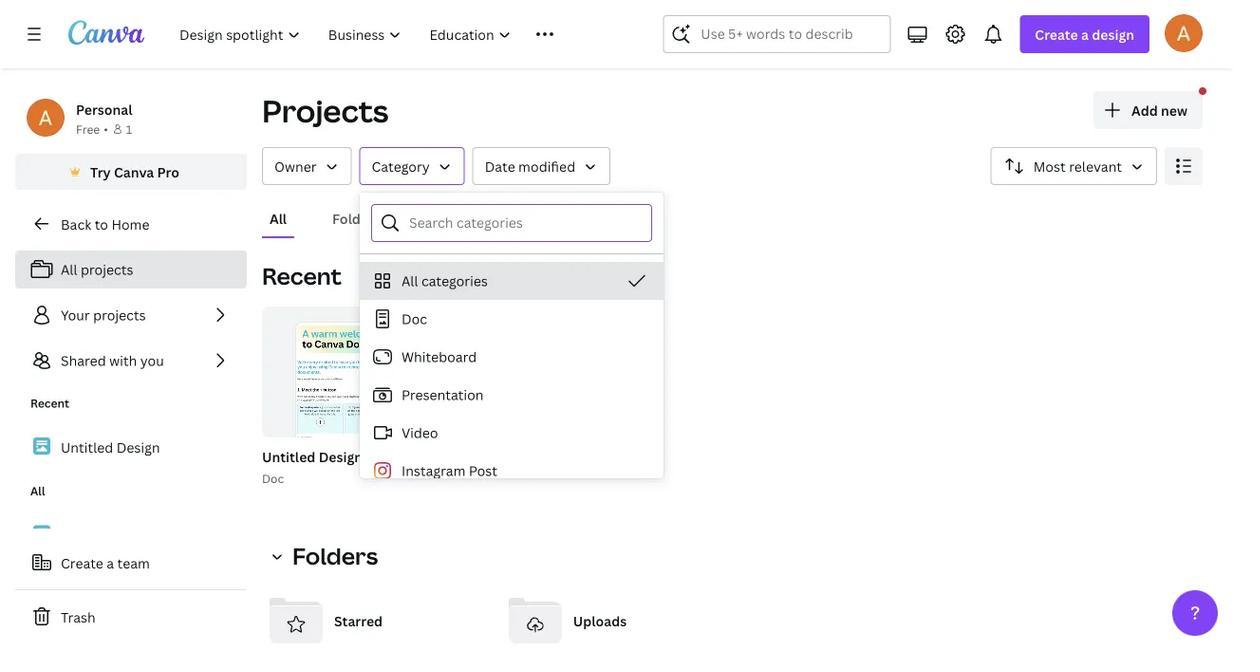 Task type: describe. For each thing, give the bounding box(es) containing it.
projects for your projects
[[93, 306, 146, 324]]

video
[[402, 424, 438, 442]]

create a team button
[[15, 544, 247, 582]]

instagram post option
[[360, 452, 664, 490]]

date modified
[[485, 157, 576, 175]]

all categories option
[[360, 262, 664, 300]]

your
[[61, 306, 90, 324]]

modified
[[519, 157, 576, 175]]

create a design button
[[1020, 15, 1150, 53]]

all categories button
[[360, 262, 664, 300]]

add new button
[[1094, 91, 1203, 129]]

design
[[1092, 25, 1135, 43]]

designs
[[426, 209, 477, 227]]

create for create a team
[[61, 554, 103, 572]]

create a design
[[1035, 25, 1135, 43]]

your projects
[[61, 306, 146, 324]]

back to home
[[61, 215, 150, 233]]

whiteboard
[[402, 348, 477, 366]]

shared
[[61, 352, 106, 370]]

a for design
[[1082, 25, 1089, 43]]

list containing all projects
[[15, 251, 247, 380]]

1
[[126, 121, 132, 137]]

starred
[[334, 612, 383, 630]]

date
[[485, 157, 515, 175]]

list box containing all categories
[[360, 262, 664, 651]]

personal
[[76, 100, 132, 118]]

add new
[[1132, 101, 1188, 119]]

try canva pro
[[90, 163, 179, 181]]

presentation
[[402, 386, 484, 404]]

•
[[104, 121, 108, 137]]

whiteboard option
[[360, 338, 664, 376]]

back to home link
[[15, 205, 247, 243]]

uploads link
[[501, 587, 725, 651]]

designs button
[[419, 200, 485, 236]]

starred link
[[262, 587, 486, 651]]

create for create a design
[[1035, 25, 1078, 43]]

trash link
[[15, 598, 247, 636]]

free •
[[76, 121, 108, 137]]

apple lee image
[[1165, 14, 1203, 52]]

post
[[469, 462, 498, 480]]

folders button
[[325, 200, 388, 236]]

owner
[[274, 157, 317, 175]]

all categories
[[402, 272, 488, 290]]

1 horizontal spatial recent
[[262, 261, 342, 291]]

untitled design doc
[[262, 448, 363, 486]]

instagram post
[[402, 462, 498, 480]]

back
[[61, 215, 91, 233]]

all projects link
[[15, 251, 247, 289]]

projects
[[262, 90, 389, 132]]

shared with you link
[[15, 342, 247, 380]]

untitled for untitled design
[[61, 438, 113, 456]]

all for all projects
[[61, 261, 77, 279]]

shared with you
[[61, 352, 164, 370]]



Task type: vqa. For each thing, say whether or not it's contained in the screenshot.
"olive"
no



Task type: locate. For each thing, give the bounding box(es) containing it.
0 horizontal spatial recent
[[30, 395, 69, 411]]

design down shared with you link
[[117, 438, 160, 456]]

design left instagram
[[319, 448, 363, 466]]

1 horizontal spatial untitled
[[262, 448, 316, 466]]

add
[[1132, 101, 1158, 119]]

projects
[[81, 261, 133, 279], [93, 306, 146, 324]]

1 vertical spatial doc
[[262, 470, 284, 486]]

0 horizontal spatial a
[[107, 554, 114, 572]]

doc
[[402, 310, 427, 328], [262, 470, 284, 486]]

a inside button
[[107, 554, 114, 572]]

0 horizontal spatial untitled
[[61, 438, 113, 456]]

recent down all button on the left
[[262, 261, 342, 291]]

create inside "dropdown button"
[[1035, 25, 1078, 43]]

most
[[1034, 157, 1066, 175]]

a for team
[[107, 554, 114, 572]]

all inside button
[[402, 272, 418, 290]]

untitled design
[[61, 438, 160, 456]]

create
[[1035, 25, 1078, 43], [61, 554, 103, 572]]

1 horizontal spatial doc
[[402, 310, 427, 328]]

create inside button
[[61, 554, 103, 572]]

0 vertical spatial projects
[[81, 261, 133, 279]]

a left team
[[107, 554, 114, 572]]

all for all categories
[[402, 272, 418, 290]]

0 vertical spatial recent
[[262, 261, 342, 291]]

relevant
[[1069, 157, 1122, 175]]

folders
[[332, 209, 381, 227], [292, 541, 378, 572]]

canva
[[114, 163, 154, 181]]

Date modified button
[[473, 147, 611, 185]]

a
[[1082, 25, 1089, 43], [107, 554, 114, 572]]

recent
[[262, 261, 342, 291], [30, 395, 69, 411]]

0 vertical spatial a
[[1082, 25, 1089, 43]]

doc inside button
[[402, 310, 427, 328]]

uploads
[[573, 612, 627, 630]]

category
[[372, 157, 430, 175]]

categories
[[422, 272, 488, 290]]

1 vertical spatial recent
[[30, 395, 69, 411]]

pro
[[157, 163, 179, 181]]

projects right your
[[93, 306, 146, 324]]

1 horizontal spatial a
[[1082, 25, 1089, 43]]

top level navigation element
[[167, 15, 618, 53], [167, 15, 618, 53]]

recent down shared at bottom left
[[30, 395, 69, 411]]

1 horizontal spatial create
[[1035, 25, 1078, 43]]

doc button
[[360, 300, 664, 338]]

0 vertical spatial folders
[[332, 209, 381, 227]]

you
[[140, 352, 164, 370]]

new
[[1161, 101, 1188, 119]]

0 vertical spatial doc
[[402, 310, 427, 328]]

Category button
[[359, 147, 465, 185]]

a left design
[[1082, 25, 1089, 43]]

presentation button
[[360, 376, 664, 414]]

doc inside untitled design doc
[[262, 470, 284, 486]]

to
[[95, 215, 108, 233]]

most relevant
[[1034, 157, 1122, 175]]

folders down category
[[332, 209, 381, 227]]

all
[[270, 209, 287, 227], [61, 261, 77, 279], [402, 272, 418, 290], [30, 483, 45, 499]]

untitled inside untitled design doc
[[262, 448, 316, 466]]

folders inside button
[[332, 209, 381, 227]]

projects for all projects
[[81, 261, 133, 279]]

try
[[90, 163, 111, 181]]

doc option
[[360, 300, 664, 338]]

free
[[76, 121, 100, 137]]

doc up the 'whiteboard'
[[402, 310, 427, 328]]

video button
[[360, 414, 664, 452]]

home
[[111, 215, 150, 233]]

1 horizontal spatial design
[[319, 448, 363, 466]]

1 vertical spatial create
[[61, 554, 103, 572]]

untitled design button
[[262, 445, 363, 469]]

untitled for untitled design doc
[[262, 448, 316, 466]]

try canva pro button
[[15, 154, 247, 190]]

a inside "dropdown button"
[[1082, 25, 1089, 43]]

Search search field
[[701, 16, 853, 52]]

list
[[15, 251, 247, 380]]

video option
[[360, 414, 664, 452]]

create left team
[[61, 554, 103, 572]]

1 vertical spatial folders
[[292, 541, 378, 572]]

your projects link
[[15, 296, 247, 334]]

with
[[109, 352, 137, 370]]

create a team
[[61, 554, 150, 572]]

folders inside dropdown button
[[292, 541, 378, 572]]

Owner button
[[262, 147, 352, 185]]

instagram
[[402, 462, 466, 480]]

all projects
[[61, 261, 133, 279]]

untitled design link
[[15, 427, 247, 468]]

1 vertical spatial a
[[107, 554, 114, 572]]

all for all button on the left
[[270, 209, 287, 227]]

None search field
[[663, 15, 891, 53]]

design
[[117, 438, 160, 456], [319, 448, 363, 466]]

team
[[117, 554, 150, 572]]

all button
[[262, 200, 294, 236]]

design inside untitled design doc
[[319, 448, 363, 466]]

create left design
[[1035, 25, 1078, 43]]

folders button
[[262, 537, 389, 575]]

trash
[[61, 608, 96, 626]]

Search categories search field
[[409, 205, 640, 241]]

doc down untitled design button at the bottom left
[[262, 470, 284, 486]]

design for untitled design doc
[[319, 448, 363, 466]]

design for untitled design
[[117, 438, 160, 456]]

list box
[[360, 262, 664, 651]]

instagram post button
[[360, 452, 664, 490]]

folders up the starred
[[292, 541, 378, 572]]

untitled
[[61, 438, 113, 456], [262, 448, 316, 466]]

projects down back to home
[[81, 261, 133, 279]]

0 horizontal spatial doc
[[262, 470, 284, 486]]

0 vertical spatial create
[[1035, 25, 1078, 43]]

0 horizontal spatial create
[[61, 554, 103, 572]]

all inside button
[[270, 209, 287, 227]]

presentation option
[[360, 376, 664, 414]]

1 vertical spatial projects
[[93, 306, 146, 324]]

all inside list
[[61, 261, 77, 279]]

0 horizontal spatial design
[[117, 438, 160, 456]]

Sort by button
[[991, 147, 1157, 185]]

whiteboard button
[[360, 338, 664, 376]]



